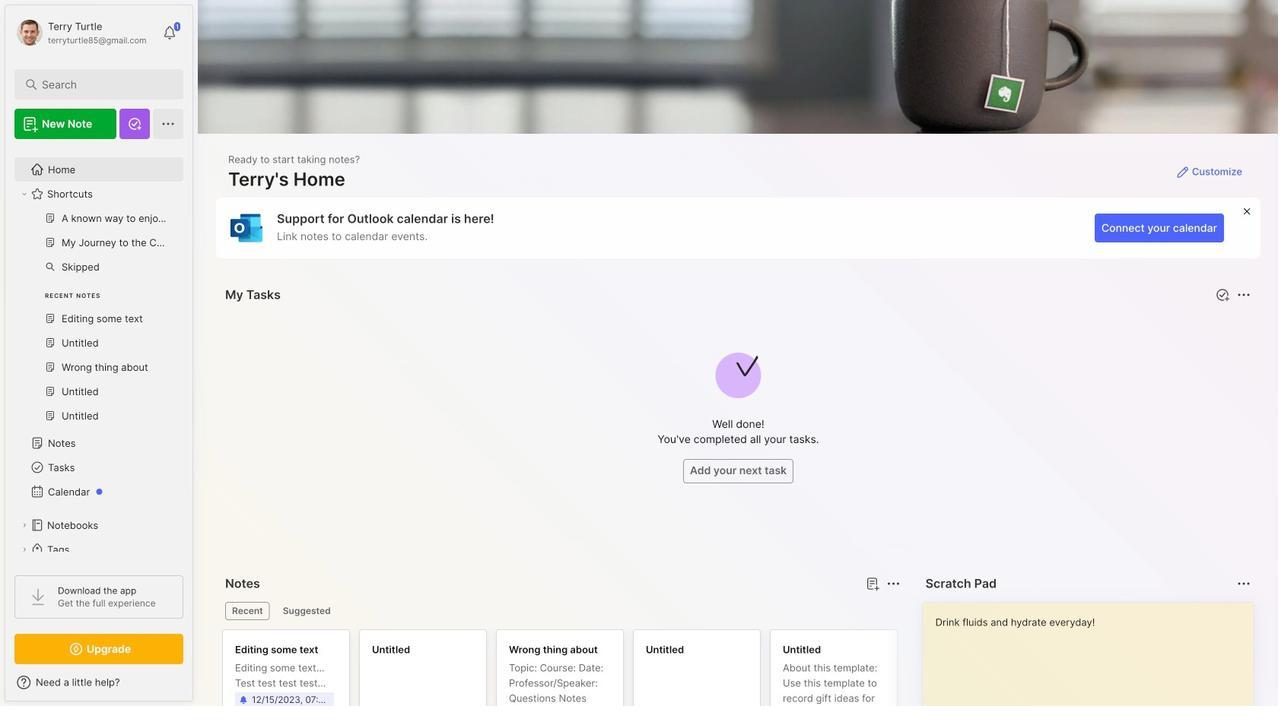 Task type: vqa. For each thing, say whether or not it's contained in the screenshot.
radio
no



Task type: describe. For each thing, give the bounding box(es) containing it.
2 tab from the left
[[276, 603, 338, 621]]

tree inside main element
[[5, 148, 193, 620]]

WHAT'S NEW field
[[5, 671, 193, 695]]

more actions image
[[885, 575, 903, 594]]

1 more actions image from the top
[[1235, 286, 1253, 304]]

new task image
[[1215, 288, 1230, 303]]



Task type: locate. For each thing, give the bounding box(es) containing it.
tab
[[225, 603, 270, 621], [276, 603, 338, 621]]

tab list
[[225, 603, 898, 621]]

More actions field
[[1233, 285, 1255, 306], [883, 574, 904, 595], [1233, 574, 1255, 595]]

group
[[14, 206, 174, 438]]

Account field
[[14, 18, 147, 48]]

0 vertical spatial more actions image
[[1235, 286, 1253, 304]]

tree
[[5, 148, 193, 620]]

None search field
[[42, 75, 163, 94]]

row group
[[222, 630, 1278, 707]]

2 more actions image from the top
[[1235, 575, 1253, 594]]

Start writing… text field
[[936, 603, 1253, 707]]

none search field inside main element
[[42, 75, 163, 94]]

1 horizontal spatial tab
[[276, 603, 338, 621]]

more actions image
[[1235, 286, 1253, 304], [1235, 575, 1253, 594]]

expand tags image
[[20, 546, 29, 555]]

0 horizontal spatial tab
[[225, 603, 270, 621]]

click to collapse image
[[192, 679, 204, 697]]

1 tab from the left
[[225, 603, 270, 621]]

Search text field
[[42, 78, 163, 92]]

expand notebooks image
[[20, 521, 29, 530]]

main element
[[0, 0, 198, 707]]

group inside tree
[[14, 206, 174, 438]]

1 vertical spatial more actions image
[[1235, 575, 1253, 594]]



